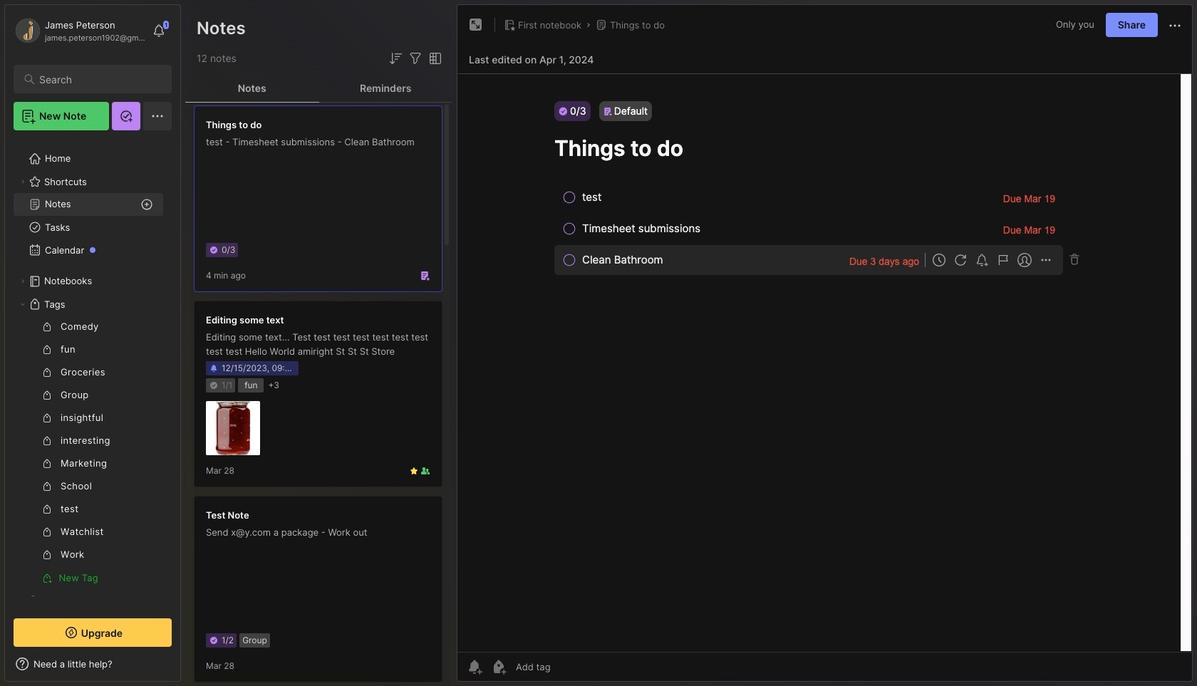 Task type: describe. For each thing, give the bounding box(es) containing it.
more actions image
[[1167, 17, 1184, 34]]

add tag image
[[490, 659, 508, 676]]

tree inside main 'element'
[[5, 139, 180, 644]]

Add filters field
[[407, 50, 424, 67]]

Add tag field
[[515, 661, 622, 674]]

note window element
[[457, 4, 1193, 686]]

expand notebooks image
[[19, 277, 27, 286]]

Sort options field
[[387, 50, 404, 67]]

click to collapse image
[[180, 660, 191, 677]]

add a reminder image
[[466, 659, 483, 676]]

Account field
[[14, 16, 145, 45]]

WHAT'S NEW field
[[5, 653, 180, 676]]

expand tags image
[[19, 300, 27, 309]]

group inside main 'element'
[[14, 316, 163, 590]]

View options field
[[424, 50, 444, 67]]



Task type: vqa. For each thing, say whether or not it's contained in the screenshot.
Home icon
no



Task type: locate. For each thing, give the bounding box(es) containing it.
More actions field
[[1167, 16, 1184, 34]]

none search field inside main 'element'
[[39, 71, 159, 88]]

add filters image
[[407, 50, 424, 67]]

tree
[[5, 139, 180, 644]]

None search field
[[39, 71, 159, 88]]

tab list
[[185, 74, 453, 103]]

expand note image
[[468, 16, 485, 34]]

thumbnail image
[[206, 401, 260, 456]]

Search text field
[[39, 73, 159, 86]]

group
[[14, 316, 163, 590]]

Note Editor text field
[[458, 73, 1193, 652]]

main element
[[0, 0, 185, 686]]



